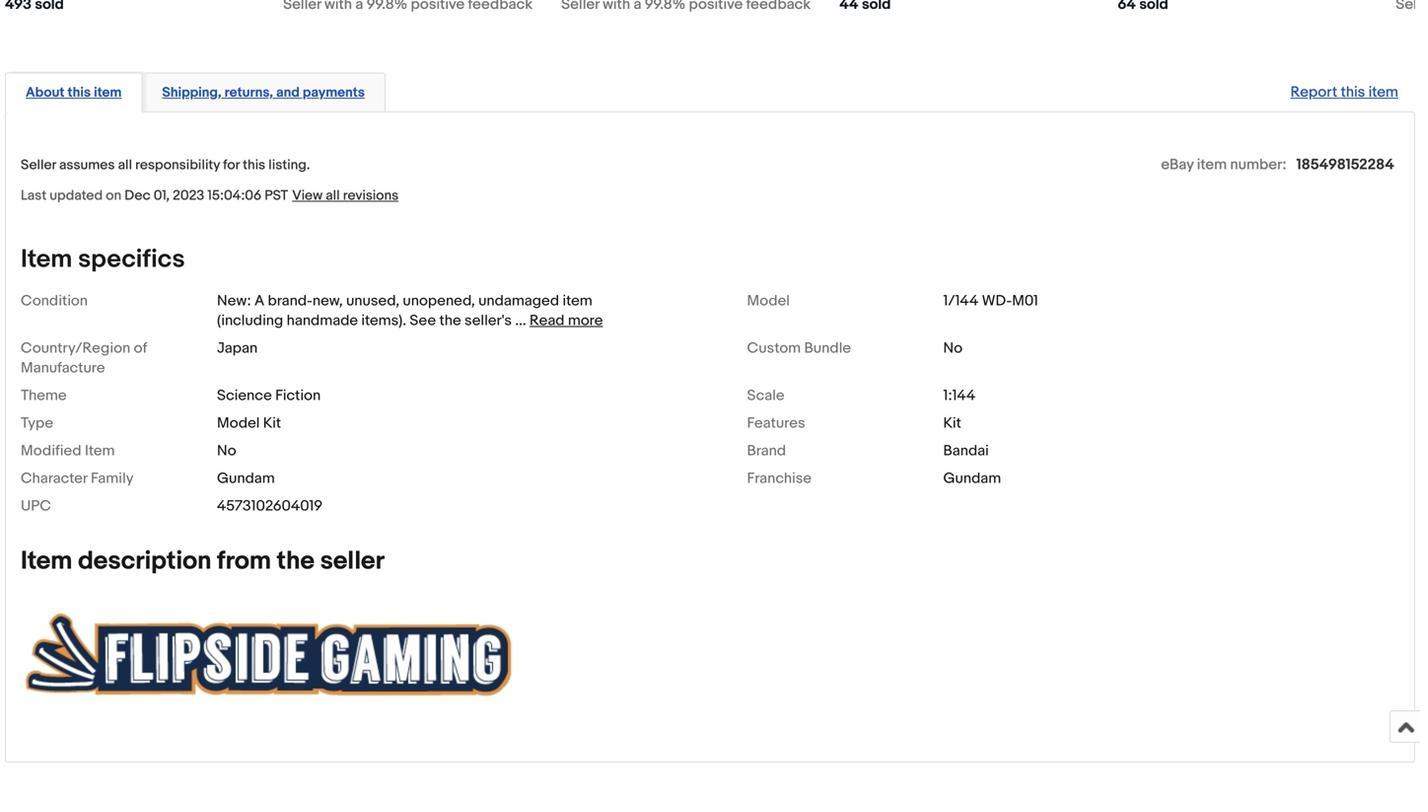 Task type: locate. For each thing, give the bounding box(es) containing it.
franchise
[[747, 470, 812, 488]]

1/144 wd-m01
[[944, 292, 1039, 310]]

seller
[[320, 546, 385, 577]]

2 kit from the left
[[944, 415, 962, 432]]

15:04:06
[[208, 188, 262, 204]]

2 vertical spatial item
[[21, 546, 72, 577]]

specifics
[[78, 244, 185, 275]]

gundam up the "4573102604019"
[[217, 470, 275, 488]]

last updated on dec 01, 2023 15:04:06 pst view all revisions
[[21, 188, 399, 204]]

0 vertical spatial the
[[440, 312, 461, 330]]

scale
[[747, 387, 785, 405]]

upc
[[21, 498, 51, 515]]

updated
[[50, 188, 103, 204]]

1 vertical spatial model
[[217, 415, 260, 432]]

01,
[[154, 188, 170, 204]]

handmade
[[287, 312, 358, 330]]

read more button
[[530, 312, 603, 330]]

model
[[747, 292, 790, 310], [217, 415, 260, 432]]

condition
[[21, 292, 88, 310]]

the down 'unopened,'
[[440, 312, 461, 330]]

brand
[[747, 442, 787, 460]]

0 horizontal spatial kit
[[263, 415, 281, 432]]

None text field
[[283, 0, 533, 14], [562, 0, 811, 14], [1118, 0, 1169, 14], [283, 0, 533, 14], [562, 0, 811, 14], [1118, 0, 1169, 14]]

1 vertical spatial no
[[217, 442, 236, 460]]

last
[[21, 188, 47, 204]]

this right for
[[243, 157, 266, 174]]

all right view
[[326, 188, 340, 204]]

returns,
[[225, 84, 273, 101]]

this inside button
[[68, 84, 91, 101]]

responsibility
[[135, 157, 220, 174]]

manufacture
[[21, 359, 105, 377]]

all
[[118, 157, 132, 174], [326, 188, 340, 204]]

report this item link
[[1281, 73, 1409, 111]]

item inside report this item link
[[1369, 83, 1399, 101]]

2 gundam from the left
[[944, 470, 1002, 488]]

this right report
[[1342, 83, 1366, 101]]

the right from
[[277, 546, 315, 577]]

item right the about
[[94, 84, 122, 101]]

kit
[[263, 415, 281, 432], [944, 415, 962, 432]]

1 horizontal spatial this
[[243, 157, 266, 174]]

ebay
[[1162, 156, 1194, 174]]

no down model kit
[[217, 442, 236, 460]]

no up 1:144 on the right of the page
[[944, 340, 963, 357]]

of
[[134, 340, 147, 357]]

0 vertical spatial model
[[747, 292, 790, 310]]

unused,
[[346, 292, 400, 310]]

1 horizontal spatial gundam
[[944, 470, 1002, 488]]

1 horizontal spatial model
[[747, 292, 790, 310]]

report
[[1291, 83, 1338, 101]]

a
[[255, 292, 265, 310]]

model kit
[[217, 415, 281, 432]]

1 gundam from the left
[[217, 470, 275, 488]]

country/region of manufacture
[[21, 340, 147, 377]]

gundam
[[217, 470, 275, 488], [944, 470, 1002, 488]]

1 horizontal spatial no
[[944, 340, 963, 357]]

4573102604019
[[217, 498, 323, 515]]

no
[[944, 340, 963, 357], [217, 442, 236, 460]]

item up more
[[563, 292, 593, 310]]

undamaged
[[479, 292, 560, 310]]

new:
[[217, 292, 251, 310]]

1 horizontal spatial the
[[440, 312, 461, 330]]

185498152284
[[1297, 156, 1395, 174]]

1 kit from the left
[[263, 415, 281, 432]]

pst
[[265, 188, 288, 204]]

this
[[1342, 83, 1366, 101], [68, 84, 91, 101], [243, 157, 266, 174]]

2023
[[173, 188, 205, 204]]

japan
[[217, 340, 258, 357]]

m01
[[1013, 292, 1039, 310]]

all up on
[[118, 157, 132, 174]]

None text field
[[5, 0, 64, 14], [840, 0, 891, 14], [1397, 0, 1421, 14], [5, 0, 64, 14], [840, 0, 891, 14], [1397, 0, 1421, 14]]

on
[[106, 188, 122, 204]]

item right ebay
[[1198, 156, 1228, 174]]

view
[[292, 188, 323, 204]]

0 vertical spatial no
[[944, 340, 963, 357]]

...
[[515, 312, 527, 330]]

view all revisions link
[[288, 187, 399, 204]]

0 horizontal spatial no
[[217, 442, 236, 460]]

see
[[410, 312, 436, 330]]

item
[[21, 244, 72, 275], [85, 442, 115, 460], [21, 546, 72, 577]]

item down 'upc'
[[21, 546, 72, 577]]

0 horizontal spatial model
[[217, 415, 260, 432]]

character family
[[21, 470, 134, 488]]

new,
[[313, 292, 343, 310]]

gundam down 'bandai'
[[944, 470, 1002, 488]]

item up family
[[85, 442, 115, 460]]

this for report
[[1342, 83, 1366, 101]]

custom
[[747, 340, 801, 357]]

kit down 1:144 on the right of the page
[[944, 415, 962, 432]]

1 horizontal spatial all
[[326, 188, 340, 204]]

model down science
[[217, 415, 260, 432]]

the
[[440, 312, 461, 330], [277, 546, 315, 577]]

model up custom
[[747, 292, 790, 310]]

1 horizontal spatial kit
[[944, 415, 962, 432]]

item up condition
[[21, 244, 72, 275]]

0 vertical spatial all
[[118, 157, 132, 174]]

item for specifics
[[21, 244, 72, 275]]

this right the about
[[68, 84, 91, 101]]

item right report
[[1369, 83, 1399, 101]]

type
[[21, 415, 53, 432]]

2 horizontal spatial this
[[1342, 83, 1366, 101]]

shipping,
[[162, 84, 222, 101]]

seller assumes all responsibility for this listing.
[[21, 157, 310, 174]]

gundam for franchise
[[944, 470, 1002, 488]]

report this item
[[1291, 83, 1399, 101]]

model for model
[[747, 292, 790, 310]]

for
[[223, 157, 240, 174]]

0 horizontal spatial this
[[68, 84, 91, 101]]

about this item
[[26, 84, 122, 101]]

family
[[91, 470, 134, 488]]

dec
[[125, 188, 151, 204]]

tab list
[[5, 68, 1416, 113]]

item specifics
[[21, 244, 185, 275]]

0 horizontal spatial gundam
[[217, 470, 275, 488]]

1 vertical spatial the
[[277, 546, 315, 577]]

kit down science fiction on the left
[[263, 415, 281, 432]]

item
[[1369, 83, 1399, 101], [94, 84, 122, 101], [1198, 156, 1228, 174], [563, 292, 593, 310]]

bundle
[[805, 340, 852, 357]]

0 vertical spatial item
[[21, 244, 72, 275]]

item inside new: a brand-new, unused, unopened, undamaged item (including handmade items). see the seller's ...
[[563, 292, 593, 310]]

1/144
[[944, 292, 979, 310]]

0 horizontal spatial the
[[277, 546, 315, 577]]



Task type: vqa. For each thing, say whether or not it's contained in the screenshot.
!
no



Task type: describe. For each thing, give the bounding box(es) containing it.
more
[[568, 312, 603, 330]]

about
[[26, 84, 65, 101]]

modified
[[21, 442, 82, 460]]

(including
[[217, 312, 283, 330]]

payments
[[303, 84, 365, 101]]

custom bundle
[[747, 340, 852, 357]]

item for description
[[21, 546, 72, 577]]

seller's
[[465, 312, 512, 330]]

modified item
[[21, 442, 115, 460]]

ebay item number: 185498152284
[[1162, 156, 1395, 174]]

and
[[276, 84, 300, 101]]

shipping, returns, and payments button
[[162, 83, 365, 102]]

number:
[[1231, 156, 1287, 174]]

item description from the seller
[[21, 546, 385, 577]]

tab list containing about this item
[[5, 68, 1416, 113]]

1 vertical spatial all
[[326, 188, 340, 204]]

new: a brand-new, unused, unopened, undamaged item (including handmade items). see the seller's ...
[[217, 292, 593, 330]]

1:144
[[944, 387, 976, 405]]

country/region
[[21, 340, 130, 357]]

from
[[217, 546, 271, 577]]

about this item button
[[26, 83, 122, 102]]

science fiction
[[217, 387, 321, 405]]

seller
[[21, 157, 56, 174]]

read more
[[530, 312, 603, 330]]

description
[[78, 546, 212, 577]]

fiction
[[275, 387, 321, 405]]

1 vertical spatial item
[[85, 442, 115, 460]]

shipping, returns, and payments
[[162, 84, 365, 101]]

assumes
[[59, 157, 115, 174]]

wd-
[[982, 292, 1013, 310]]

science
[[217, 387, 272, 405]]

0 horizontal spatial all
[[118, 157, 132, 174]]

model for model kit
[[217, 415, 260, 432]]

no for custom bundle
[[944, 340, 963, 357]]

listing.
[[269, 157, 310, 174]]

revisions
[[343, 188, 399, 204]]

read
[[530, 312, 565, 330]]

no for modified item
[[217, 442, 236, 460]]

item inside about this item button
[[94, 84, 122, 101]]

bandai
[[944, 442, 989, 460]]

gundam for character family
[[217, 470, 275, 488]]

theme
[[21, 387, 67, 405]]

this for about
[[68, 84, 91, 101]]

items).
[[362, 312, 407, 330]]

features
[[747, 415, 806, 432]]

the inside new: a brand-new, unused, unopened, undamaged item (including handmade items). see the seller's ...
[[440, 312, 461, 330]]

character
[[21, 470, 87, 488]]

brand-
[[268, 292, 313, 310]]

unopened,
[[403, 292, 475, 310]]



